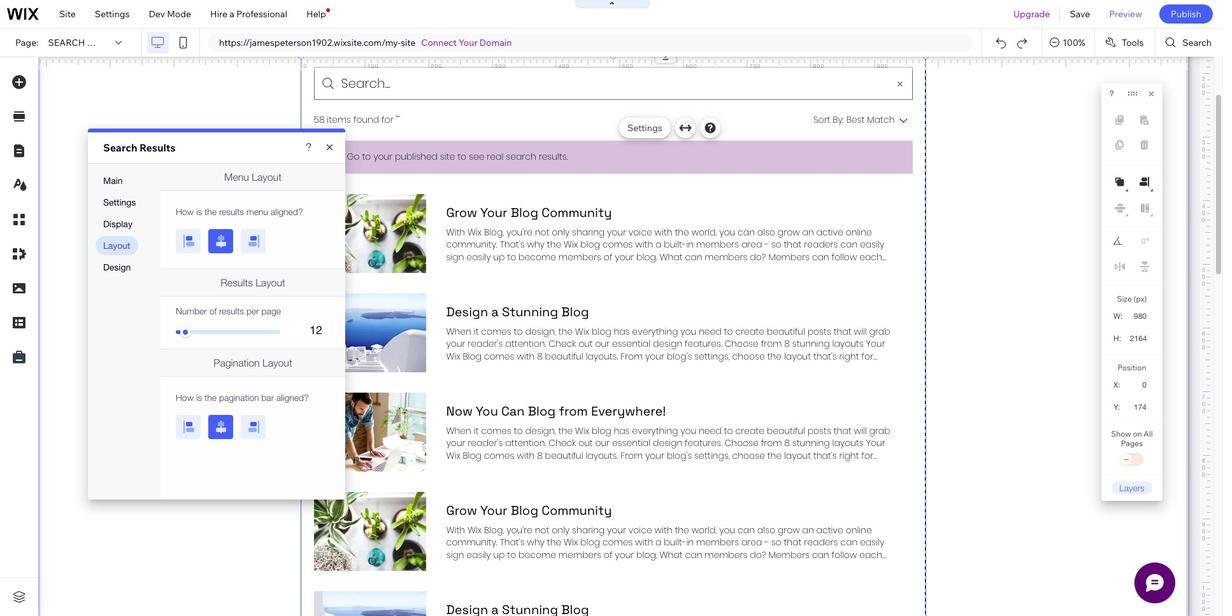Task type: describe. For each thing, give the bounding box(es) containing it.
site
[[401, 37, 416, 48]]

save button
[[1060, 0, 1100, 28]]

preview button
[[1100, 0, 1152, 28]]

tools
[[1122, 37, 1144, 48]]

200
[[431, 62, 442, 69]]

400
[[558, 62, 570, 69]]

0 horizontal spatial settings
[[95, 8, 130, 20]]

700
[[750, 62, 761, 69]]

layers
[[1119, 483, 1145, 494]]

professional
[[236, 8, 287, 20]]

show
[[1111, 429, 1131, 439]]

hire
[[210, 8, 228, 20]]

a
[[230, 8, 234, 20]]

dev
[[149, 8, 165, 20]]

h:
[[1114, 334, 1121, 343]]

position
[[1118, 363, 1146, 373]]

°
[[1146, 237, 1150, 246]]

publish button
[[1159, 4, 1213, 24]]

connect
[[421, 37, 457, 48]]

(px)
[[1134, 294, 1147, 304]]

your
[[459, 37, 478, 48]]

upgrade
[[1014, 8, 1050, 20]]

300
[[495, 62, 506, 69]]

mode
[[167, 8, 191, 20]]

search button
[[1156, 29, 1223, 57]]

publish
[[1171, 8, 1202, 20]]

on
[[1133, 429, 1142, 439]]

600
[[686, 62, 697, 69]]

dev mode
[[149, 8, 191, 20]]

?
[[1110, 89, 1114, 98]]

1 vertical spatial settings
[[628, 122, 662, 134]]

search
[[48, 37, 85, 48]]

https://jamespeterson1902.wixsite.com/my-
[[219, 37, 401, 48]]

pages
[[1121, 439, 1143, 448]]

? button
[[1110, 89, 1114, 98]]

800
[[813, 62, 825, 69]]



Task type: locate. For each thing, give the bounding box(es) containing it.
900
[[877, 62, 888, 69]]

domain
[[480, 37, 512, 48]]

results
[[140, 141, 176, 154]]

None text field
[[1129, 233, 1146, 250], [1127, 308, 1152, 325], [1127, 377, 1152, 394], [1129, 233, 1146, 250], [1127, 308, 1152, 325], [1127, 377, 1152, 394]]

preview
[[1109, 8, 1142, 20]]

tools button
[[1095, 29, 1155, 57]]

0 horizontal spatial search
[[103, 141, 137, 154]]

layers button
[[1112, 482, 1152, 495]]

y:
[[1114, 403, 1120, 412]]

1 vertical spatial search
[[103, 141, 137, 154]]

1 horizontal spatial settings
[[628, 122, 662, 134]]

hire a professional
[[210, 8, 287, 20]]

search inside button
[[1183, 37, 1212, 48]]

site
[[59, 8, 76, 20]]

size
[[1117, 294, 1132, 304]]

100
[[367, 62, 379, 69]]

100% button
[[1042, 29, 1094, 57]]

search down "publish" button
[[1183, 37, 1212, 48]]

save
[[1070, 8, 1090, 20]]

https://jamespeterson1902.wixsite.com/my-site connect your domain
[[219, 37, 512, 48]]

results
[[87, 37, 126, 48]]

search results
[[48, 37, 126, 48]]

None text field
[[1128, 330, 1152, 347], [1126, 399, 1152, 416], [1128, 330, 1152, 347], [1126, 399, 1152, 416]]

all
[[1144, 429, 1153, 439]]

help
[[306, 8, 326, 20]]

search results
[[103, 141, 176, 154]]

search left results on the left top of page
[[103, 141, 137, 154]]

switch
[[1119, 452, 1145, 470]]

show on all pages
[[1111, 429, 1153, 448]]

0 vertical spatial settings
[[95, 8, 130, 20]]

100%
[[1063, 37, 1085, 48]]

search for search results
[[103, 141, 137, 154]]

0
[[304, 62, 307, 69]]

search
[[1183, 37, 1212, 48], [103, 141, 137, 154]]

0 vertical spatial search
[[1183, 37, 1212, 48]]

w:
[[1114, 312, 1123, 321]]

500
[[622, 62, 634, 69]]

size (px)
[[1117, 294, 1147, 304]]

1 horizontal spatial search
[[1183, 37, 1212, 48]]

search for search
[[1183, 37, 1212, 48]]

x:
[[1114, 381, 1120, 390]]

settings
[[95, 8, 130, 20], [628, 122, 662, 134]]



Task type: vqa. For each thing, say whether or not it's contained in the screenshot.
Preview at top
yes



